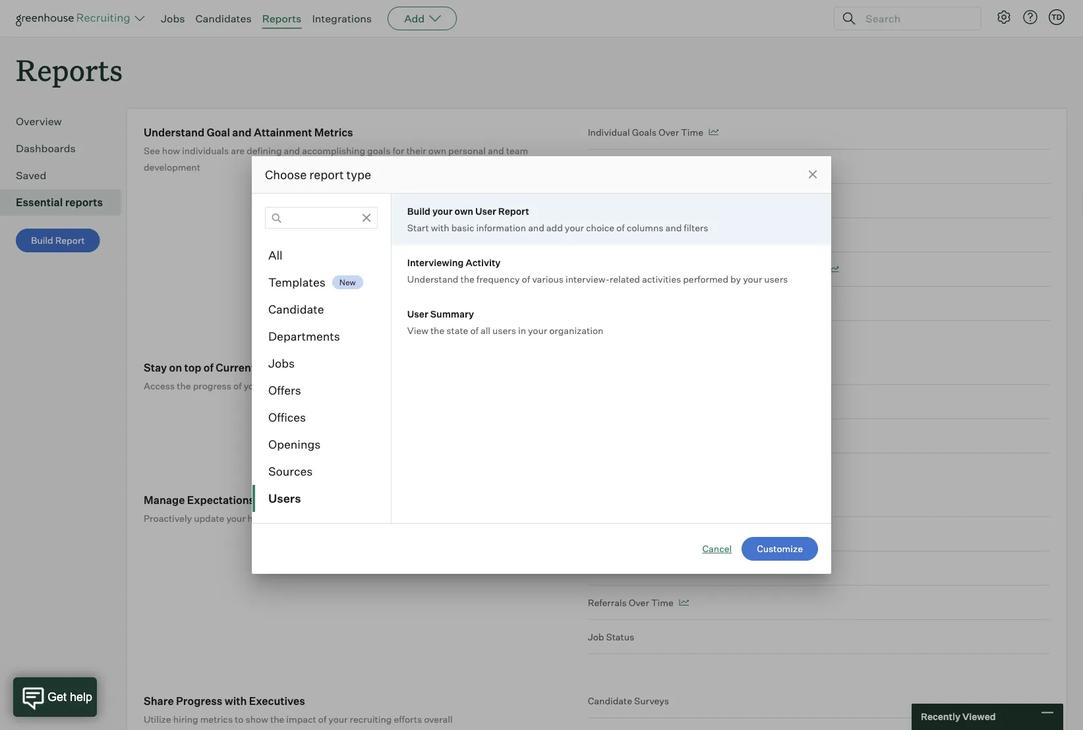 Task type: describe. For each thing, give the bounding box(es) containing it.
build for build report
[[31, 235, 53, 246]]

of inside user summary view the state of all users in your organization
[[470, 325, 479, 336]]

goals
[[367, 145, 391, 156]]

hiring inside share progress with executives utilize hiring metrics to show the impact of your recruiting efforts overall
[[173, 714, 198, 725]]

time to review applications goal attainment link
[[588, 218, 1050, 253]]

attainment inside time to review applications goal attainment link
[[734, 229, 783, 241]]

integrations
[[312, 12, 372, 25]]

your inside manage expectations with hiring managers proactively update your hiring managers on the status of each job
[[226, 513, 246, 524]]

of down current
[[233, 380, 242, 392]]

current
[[314, 380, 346, 392]]

managers
[[316, 494, 367, 507]]

activities
[[642, 273, 681, 285]]

Search text field
[[862, 9, 969, 28]]

are
[[231, 145, 245, 156]]

candidate surveys link
[[588, 694, 1050, 719]]

accomplishing
[[302, 145, 365, 156]]

the inside stay on top of current recruiting activity access the progress of your company's current hiring process
[[177, 380, 191, 392]]

status
[[349, 513, 376, 524]]

on inside manage expectations with hiring managers proactively update your hiring managers on the status of each job
[[320, 513, 331, 524]]

1 horizontal spatial reports
[[262, 12, 302, 25]]

interviewing activity understand the frequency of various interview-related activities performed by your users
[[407, 257, 788, 285]]

current
[[216, 361, 255, 374]]

process
[[375, 380, 409, 392]]

td button
[[1046, 7, 1067, 28]]

0 vertical spatial over
[[659, 126, 679, 138]]

configure image
[[996, 9, 1012, 25]]

overview link
[[16, 114, 116, 129]]

icon chart image for referrals over time
[[679, 600, 689, 606]]

performed
[[683, 273, 729, 285]]

understand inside understand goal and attainment metrics see how individuals are defining and accomplishing goals for their own personal and team development
[[144, 126, 204, 139]]

build for build your own user report start with basic information and add your choice of columns and filters
[[407, 205, 431, 217]]

see
[[144, 145, 160, 156]]

0 horizontal spatial over
[[629, 597, 649, 609]]

team
[[506, 145, 528, 156]]

company's
[[265, 380, 312, 392]]

frequency
[[477, 273, 520, 285]]

interviewing
[[407, 257, 464, 268]]

0 vertical spatial candidate
[[707, 264, 751, 275]]

the inside user summary view the state of all users in your organization
[[430, 325, 445, 336]]

new candidates by source link
[[588, 552, 1050, 586]]

openings
[[268, 437, 321, 452]]

hiring inside stay on top of current recruiting activity access the progress of your company's current hiring process
[[348, 380, 373, 392]]

access
[[144, 380, 175, 392]]

progress
[[176, 695, 222, 708]]

schedule
[[623, 264, 664, 275]]

0 vertical spatial jobs
[[161, 12, 185, 25]]

for
[[393, 145, 404, 156]]

saved
[[16, 169, 46, 182]]

to for schedule
[[612, 264, 621, 275]]

basic
[[451, 222, 474, 233]]

reports
[[65, 196, 103, 209]]

new for new candidates by source
[[588, 563, 607, 574]]

to for submit
[[612, 195, 621, 207]]

the inside manage expectations with hiring managers proactively update your hiring managers on the status of each job
[[333, 513, 347, 524]]

top
[[184, 361, 201, 374]]

surveys
[[634, 695, 669, 707]]

the inside share progress with executives utilize hiring metrics to show the impact of your recruiting efforts overall
[[270, 714, 284, 725]]

integrations link
[[312, 12, 372, 25]]

and left "team"
[[488, 145, 504, 156]]

icon chart image for time to schedule available candidate goal attainment
[[829, 266, 839, 273]]

columns
[[627, 222, 664, 233]]

job status link
[[588, 621, 1050, 655]]

review
[[623, 229, 654, 241]]

progress
[[193, 380, 231, 392]]

td
[[1052, 13, 1062, 21]]

Search All... text field
[[265, 207, 378, 229]]

referrals
[[588, 597, 627, 609]]

personal
[[448, 145, 486, 156]]

activity inside stay on top of current recruiting activity access the progress of your company's current hiring process
[[313, 361, 353, 374]]

customize
[[757, 543, 803, 555]]

individual
[[588, 126, 630, 138]]

customize button
[[742, 537, 818, 561]]

sources
[[268, 465, 313, 479]]

new for new
[[339, 277, 356, 287]]

choose report type
[[265, 167, 371, 182]]

proactively
[[144, 513, 192, 524]]

build your own user report start with basic information and add your choice of columns and filters
[[407, 205, 709, 233]]

candidate surveys
[[588, 695, 669, 707]]

your inside user summary view the state of all users in your organization
[[528, 325, 547, 336]]

stay
[[144, 361, 167, 374]]

and up choose
[[284, 145, 300, 156]]

organization
[[549, 325, 604, 336]]

view
[[407, 325, 429, 336]]

show
[[246, 714, 268, 725]]

build report
[[31, 235, 85, 246]]

hiring
[[281, 494, 313, 507]]

and left "filters"
[[666, 222, 682, 233]]

td button
[[1049, 9, 1065, 25]]

of inside share progress with executives utilize hiring metrics to show the impact of your recruiting efforts overall
[[318, 714, 327, 725]]

time to submit scorecards goal attainment
[[588, 195, 778, 207]]

of inside manage expectations with hiring managers proactively update your hiring managers on the status of each job
[[378, 513, 386, 524]]

offices
[[268, 410, 306, 425]]

saved link
[[16, 168, 116, 183]]

efforts
[[394, 714, 422, 725]]

add
[[404, 12, 425, 25]]

your inside stay on top of current recruiting activity access the progress of your company's current hiring process
[[244, 380, 263, 392]]

each
[[388, 513, 409, 524]]

their
[[406, 145, 426, 156]]

viewed
[[963, 711, 996, 723]]

time to submit scorecards goal attainment link
[[588, 184, 1050, 218]]

add button
[[388, 7, 457, 30]]

of inside build your own user report start with basic information and add your choice of columns and filters
[[617, 222, 625, 233]]



Task type: vqa. For each thing, say whether or not it's contained in the screenshot.


Task type: locate. For each thing, give the bounding box(es) containing it.
own right 'their'
[[428, 145, 446, 156]]

user summary view the state of all users in your organization
[[407, 308, 604, 336]]

with inside manage expectations with hiring managers proactively update your hiring managers on the status of each job
[[257, 494, 279, 507]]

1 vertical spatial over
[[629, 597, 649, 609]]

overall
[[424, 714, 453, 725]]

time down choice
[[588, 264, 610, 275]]

jobs link
[[161, 12, 185, 25]]

and up are
[[232, 126, 252, 139]]

1 horizontal spatial over
[[659, 126, 679, 138]]

hiring down progress
[[173, 714, 198, 725]]

source
[[673, 563, 703, 574]]

hiring inside manage expectations with hiring managers proactively update your hiring managers on the status of each job
[[248, 513, 273, 524]]

stay on top of current recruiting activity access the progress of your company's current hiring process
[[144, 361, 409, 392]]

time for submit
[[588, 195, 610, 207]]

2 vertical spatial candidate
[[588, 695, 632, 707]]

with right start
[[431, 222, 449, 233]]

choice
[[586, 222, 615, 233]]

with inside build your own user report start with basic information and add your choice of columns and filters
[[431, 222, 449, 233]]

your right add
[[565, 222, 584, 233]]

0 horizontal spatial on
[[169, 361, 182, 374]]

0 horizontal spatial activity
[[313, 361, 353, 374]]

0 horizontal spatial new
[[339, 277, 356, 287]]

2 vertical spatial hiring
[[173, 714, 198, 725]]

0 horizontal spatial candidate
[[268, 302, 324, 317]]

defining
[[247, 145, 282, 156]]

new
[[339, 277, 356, 287], [588, 563, 607, 574]]

candidates inside new candidates by source link
[[609, 563, 658, 574]]

1 vertical spatial user
[[407, 308, 428, 320]]

0 vertical spatial user
[[475, 205, 496, 217]]

1 vertical spatial icon chart image
[[829, 266, 839, 273]]

utilize
[[144, 714, 171, 725]]

build down essential
[[31, 235, 53, 246]]

available
[[665, 264, 705, 275]]

1 horizontal spatial by
[[731, 273, 741, 285]]

2 vertical spatial icon chart image
[[679, 600, 689, 606]]

1 horizontal spatial candidates
[[609, 563, 658, 574]]

1 horizontal spatial with
[[257, 494, 279, 507]]

goal
[[207, 126, 230, 139], [708, 195, 727, 207], [712, 229, 732, 241], [753, 264, 773, 275]]

build inside build your own user report start with basic information and add your choice of columns and filters
[[407, 205, 431, 217]]

0 vertical spatial understand
[[144, 126, 204, 139]]

hiring down users
[[248, 513, 273, 524]]

0 horizontal spatial jobs
[[161, 12, 185, 25]]

build inside build report button
[[31, 235, 53, 246]]

in
[[518, 325, 526, 336]]

user up information
[[475, 205, 496, 217]]

expectations
[[187, 494, 255, 507]]

2 horizontal spatial candidate
[[707, 264, 751, 275]]

build report button
[[16, 229, 100, 253]]

user inside build your own user report start with basic information and add your choice of columns and filters
[[475, 205, 496, 217]]

report inside build report button
[[55, 235, 85, 246]]

1 vertical spatial hiring
[[248, 513, 273, 524]]

templates
[[268, 275, 326, 290]]

1 vertical spatial jobs
[[268, 356, 295, 371]]

on down managers
[[320, 513, 331, 524]]

with left "hiring"
[[257, 494, 279, 507]]

build up start
[[407, 205, 431, 217]]

understand goal and attainment metrics see how individuals are defining and accomplishing goals for their own personal and team development
[[144, 126, 528, 173]]

activity up current
[[313, 361, 353, 374]]

recently viewed
[[921, 711, 996, 723]]

cancel link
[[703, 543, 732, 556]]

1 horizontal spatial hiring
[[248, 513, 273, 524]]

user
[[475, 205, 496, 217], [407, 308, 428, 320]]

candidate for candidate
[[268, 302, 324, 317]]

of left various
[[522, 273, 530, 285]]

your inside share progress with executives utilize hiring metrics to show the impact of your recruiting efforts overall
[[329, 714, 348, 725]]

icon chart image
[[709, 129, 719, 136], [829, 266, 839, 273], [679, 600, 689, 606]]

jobs inside choose report type "dialog"
[[268, 356, 295, 371]]

by inside interviewing activity understand the frequency of various interview-related activities performed by your users
[[731, 273, 741, 285]]

development
[[144, 161, 200, 173]]

goal up individuals
[[207, 126, 230, 139]]

icon chart image for individual goals over time
[[709, 129, 719, 136]]

own
[[428, 145, 446, 156], [455, 205, 473, 217]]

0 horizontal spatial build
[[31, 235, 53, 246]]

1 horizontal spatial on
[[320, 513, 331, 524]]

0 horizontal spatial own
[[428, 145, 446, 156]]

of
[[617, 222, 625, 233], [522, 273, 530, 285], [470, 325, 479, 336], [204, 361, 214, 374], [233, 380, 242, 392], [378, 513, 386, 524], [318, 714, 327, 725]]

goal up "filters"
[[708, 195, 727, 207]]

report inside build your own user report start with basic information and add your choice of columns and filters
[[498, 205, 529, 217]]

recruiting
[[350, 714, 392, 725]]

all
[[268, 248, 283, 263]]

summary
[[430, 308, 474, 320]]

by left source
[[660, 563, 671, 574]]

on inside stay on top of current recruiting activity access the progress of your company's current hiring process
[[169, 361, 182, 374]]

referrals over time
[[588, 597, 674, 609]]

various
[[532, 273, 564, 285]]

your left recruiting
[[329, 714, 348, 725]]

candidate right available
[[707, 264, 751, 275]]

of right impact
[[318, 714, 327, 725]]

candidates right 'jobs' link
[[196, 12, 252, 25]]

time for review
[[588, 229, 610, 241]]

candidate inside choose report type "dialog"
[[268, 302, 324, 317]]

1 vertical spatial candidate
[[268, 302, 324, 317]]

new candidates by source
[[588, 563, 703, 574]]

metrics
[[314, 126, 353, 139]]

state
[[447, 325, 468, 336]]

your down expectations
[[226, 513, 246, 524]]

candidate for candidate surveys
[[588, 695, 632, 707]]

0 horizontal spatial with
[[225, 695, 247, 708]]

to left submit
[[612, 195, 621, 207]]

the inside interviewing activity understand the frequency of various interview-related activities performed by your users
[[461, 273, 475, 285]]

goal inside understand goal and attainment metrics see how individuals are defining and accomplishing goals for their own personal and team development
[[207, 126, 230, 139]]

candidates
[[196, 12, 252, 25], [609, 563, 658, 574]]

goals
[[632, 126, 657, 138]]

report
[[498, 205, 529, 217], [55, 235, 85, 246]]

candidates up referrals over time
[[609, 563, 658, 574]]

share
[[144, 695, 174, 708]]

related
[[610, 273, 640, 285]]

of right top
[[204, 361, 214, 374]]

0 horizontal spatial hiring
[[173, 714, 198, 725]]

0 vertical spatial hiring
[[348, 380, 373, 392]]

job status
[[588, 631, 634, 643]]

understand down interviewing
[[407, 273, 459, 285]]

1 horizontal spatial users
[[764, 273, 788, 285]]

greenhouse recruiting image
[[16, 11, 135, 26]]

goal right "filters"
[[712, 229, 732, 241]]

jobs up company's
[[268, 356, 295, 371]]

and
[[232, 126, 252, 139], [284, 145, 300, 156], [488, 145, 504, 156], [528, 222, 545, 233], [666, 222, 682, 233]]

1 horizontal spatial icon chart image
[[709, 129, 719, 136]]

own inside build your own user report start with basic information and add your choice of columns and filters
[[455, 205, 473, 217]]

0 vertical spatial users
[[764, 273, 788, 285]]

time for schedule
[[588, 264, 610, 275]]

your up basic on the left top of the page
[[432, 205, 453, 217]]

0 vertical spatial report
[[498, 205, 529, 217]]

hiring right current
[[348, 380, 373, 392]]

1 horizontal spatial own
[[455, 205, 473, 217]]

with up "metrics"
[[225, 695, 247, 708]]

your inside interviewing activity understand the frequency of various interview-related activities performed by your users
[[743, 273, 762, 285]]

0 horizontal spatial by
[[660, 563, 671, 574]]

hiring
[[348, 380, 373, 392], [248, 513, 273, 524], [173, 714, 198, 725]]

applications
[[656, 229, 710, 241]]

update
[[194, 513, 224, 524]]

goal inside time to review applications goal attainment link
[[712, 229, 732, 241]]

over right the goals
[[659, 126, 679, 138]]

2 horizontal spatial hiring
[[348, 380, 373, 392]]

with inside share progress with executives utilize hiring metrics to show the impact of your recruiting efforts overall
[[225, 695, 247, 708]]

by right performed
[[731, 273, 741, 285]]

1 vertical spatial new
[[588, 563, 607, 574]]

candidate down templates
[[268, 302, 324, 317]]

your right in
[[528, 325, 547, 336]]

attainment inside understand goal and attainment metrics see how individuals are defining and accomplishing goals for their own personal and team development
[[254, 126, 312, 139]]

type
[[347, 167, 371, 182]]

0 horizontal spatial icon chart image
[[679, 600, 689, 606]]

new inside choose report type "dialog"
[[339, 277, 356, 287]]

1 horizontal spatial new
[[588, 563, 607, 574]]

interview-
[[566, 273, 610, 285]]

the left frequency
[[461, 273, 475, 285]]

1 horizontal spatial understand
[[407, 273, 459, 285]]

0 vertical spatial build
[[407, 205, 431, 217]]

1 horizontal spatial activity
[[466, 257, 501, 268]]

new right templates
[[339, 277, 356, 287]]

managers
[[275, 513, 318, 524]]

users down time to review applications goal attainment link
[[764, 273, 788, 285]]

1 vertical spatial reports
[[16, 50, 123, 89]]

essential
[[16, 196, 63, 209]]

all
[[481, 325, 491, 336]]

1 vertical spatial candidates
[[609, 563, 658, 574]]

executives
[[249, 695, 305, 708]]

0 horizontal spatial report
[[55, 235, 85, 246]]

1 vertical spatial activity
[[313, 361, 353, 374]]

0 horizontal spatial reports
[[16, 50, 123, 89]]

to left show
[[235, 714, 244, 725]]

over right the 'referrals'
[[629, 597, 649, 609]]

time to review applications goal attainment
[[588, 229, 783, 241]]

reports
[[262, 12, 302, 25], [16, 50, 123, 89]]

time down new candidates by source
[[651, 597, 674, 609]]

cancel
[[703, 543, 732, 555]]

goal right performed
[[753, 264, 773, 275]]

2 vertical spatial with
[[225, 695, 247, 708]]

essential reports link
[[16, 195, 116, 210]]

user inside user summary view the state of all users in your organization
[[407, 308, 428, 320]]

of inside interviewing activity understand the frequency of various interview-related activities performed by your users
[[522, 273, 530, 285]]

to left review
[[612, 229, 621, 241]]

0 vertical spatial own
[[428, 145, 446, 156]]

0 horizontal spatial users
[[493, 325, 516, 336]]

reports right candidates link in the top left of the page
[[262, 12, 302, 25]]

candidate left surveys on the right
[[588, 695, 632, 707]]

1 vertical spatial by
[[660, 563, 671, 574]]

recently
[[921, 711, 961, 723]]

choose report type dialog
[[252, 156, 831, 574]]

own up basic on the left top of the page
[[455, 205, 473, 217]]

manage expectations with hiring managers proactively update your hiring managers on the status of each job
[[144, 494, 424, 524]]

attainment inside time to submit scorecards goal attainment link
[[729, 195, 778, 207]]

recruiting
[[257, 361, 311, 374]]

1 vertical spatial with
[[257, 494, 279, 507]]

on left top
[[169, 361, 182, 374]]

activity up frequency
[[466, 257, 501, 268]]

time up interviewing activity understand the frequency of various interview-related activities performed by your users
[[588, 229, 610, 241]]

users
[[268, 492, 301, 506]]

filters
[[684, 222, 709, 233]]

1 horizontal spatial report
[[498, 205, 529, 217]]

jobs left candidates link in the top left of the page
[[161, 12, 185, 25]]

users inside user summary view the state of all users in your organization
[[493, 325, 516, 336]]

job
[[588, 631, 604, 643]]

your down current
[[244, 380, 263, 392]]

2 horizontal spatial icon chart image
[[829, 266, 839, 273]]

0 horizontal spatial understand
[[144, 126, 204, 139]]

report up information
[[498, 205, 529, 217]]

and left add
[[528, 222, 545, 233]]

activity inside interviewing activity understand the frequency of various interview-related activities performed by your users
[[466, 257, 501, 268]]

to for review
[[612, 229, 621, 241]]

0 vertical spatial activity
[[466, 257, 501, 268]]

of right choice
[[617, 222, 625, 233]]

reports down greenhouse recruiting image at the top
[[16, 50, 123, 89]]

your
[[432, 205, 453, 217], [565, 222, 584, 233], [743, 273, 762, 285], [528, 325, 547, 336], [244, 380, 263, 392], [226, 513, 246, 524], [329, 714, 348, 725]]

over
[[659, 126, 679, 138], [629, 597, 649, 609]]

with for manage expectations with hiring managers
[[257, 494, 279, 507]]

by inside new candidates by source link
[[660, 563, 671, 574]]

1 horizontal spatial build
[[407, 205, 431, 217]]

report down 'essential reports' link
[[55, 235, 85, 246]]

of left each at the bottom left of the page
[[378, 513, 386, 524]]

0 horizontal spatial candidates
[[196, 12, 252, 25]]

of left all
[[470, 325, 479, 336]]

1 vertical spatial build
[[31, 235, 53, 246]]

own inside understand goal and attainment metrics see how individuals are defining and accomplishing goals for their own personal and team development
[[428, 145, 446, 156]]

the
[[461, 273, 475, 285], [430, 325, 445, 336], [177, 380, 191, 392], [333, 513, 347, 524], [270, 714, 284, 725]]

time up choice
[[588, 195, 610, 207]]

status
[[606, 631, 634, 643]]

0 vertical spatial reports
[[262, 12, 302, 25]]

attainment
[[254, 126, 312, 139], [729, 195, 778, 207], [734, 229, 783, 241], [775, 264, 824, 275]]

understand inside interviewing activity understand the frequency of various interview-related activities performed by your users
[[407, 273, 459, 285]]

share progress with executives utilize hiring metrics to show the impact of your recruiting efforts overall
[[144, 695, 453, 725]]

candidates link
[[196, 12, 252, 25]]

users inside interviewing activity understand the frequency of various interview-related activities performed by your users
[[764, 273, 788, 285]]

the down managers
[[333, 513, 347, 524]]

1 horizontal spatial jobs
[[268, 356, 295, 371]]

0 vertical spatial candidates
[[196, 12, 252, 25]]

the down top
[[177, 380, 191, 392]]

new up the 'referrals'
[[588, 563, 607, 574]]

1 vertical spatial users
[[493, 325, 516, 336]]

the down executives
[[270, 714, 284, 725]]

0 vertical spatial on
[[169, 361, 182, 374]]

activity
[[466, 257, 501, 268], [313, 361, 353, 374]]

1 vertical spatial understand
[[407, 273, 459, 285]]

0 vertical spatial new
[[339, 277, 356, 287]]

users left in
[[493, 325, 516, 336]]

your right performed
[[743, 273, 762, 285]]

with for share progress with executives
[[225, 695, 247, 708]]

information
[[476, 222, 526, 233]]

understand up how
[[144, 126, 204, 139]]

1 horizontal spatial candidate
[[588, 695, 632, 707]]

choose
[[265, 167, 307, 182]]

0 horizontal spatial user
[[407, 308, 428, 320]]

0 vertical spatial icon chart image
[[709, 129, 719, 136]]

0 vertical spatial with
[[431, 222, 449, 233]]

manage
[[144, 494, 185, 507]]

1 vertical spatial own
[[455, 205, 473, 217]]

1 horizontal spatial user
[[475, 205, 496, 217]]

to left schedule
[[612, 264, 621, 275]]

candidate
[[707, 264, 751, 275], [268, 302, 324, 317], [588, 695, 632, 707]]

1 vertical spatial on
[[320, 513, 331, 524]]

how
[[162, 145, 180, 156]]

time right the goals
[[681, 126, 704, 138]]

user up view
[[407, 308, 428, 320]]

to inside share progress with executives utilize hiring metrics to show the impact of your recruiting efforts overall
[[235, 714, 244, 725]]

the right view
[[430, 325, 445, 336]]

offers
[[268, 383, 301, 398]]

1 vertical spatial report
[[55, 235, 85, 246]]

goal inside time to submit scorecards goal attainment link
[[708, 195, 727, 207]]

reports link
[[262, 12, 302, 25]]

0 vertical spatial by
[[731, 273, 741, 285]]

with
[[431, 222, 449, 233], [257, 494, 279, 507], [225, 695, 247, 708]]

add
[[547, 222, 563, 233]]

job
[[411, 513, 424, 524]]

2 horizontal spatial with
[[431, 222, 449, 233]]



